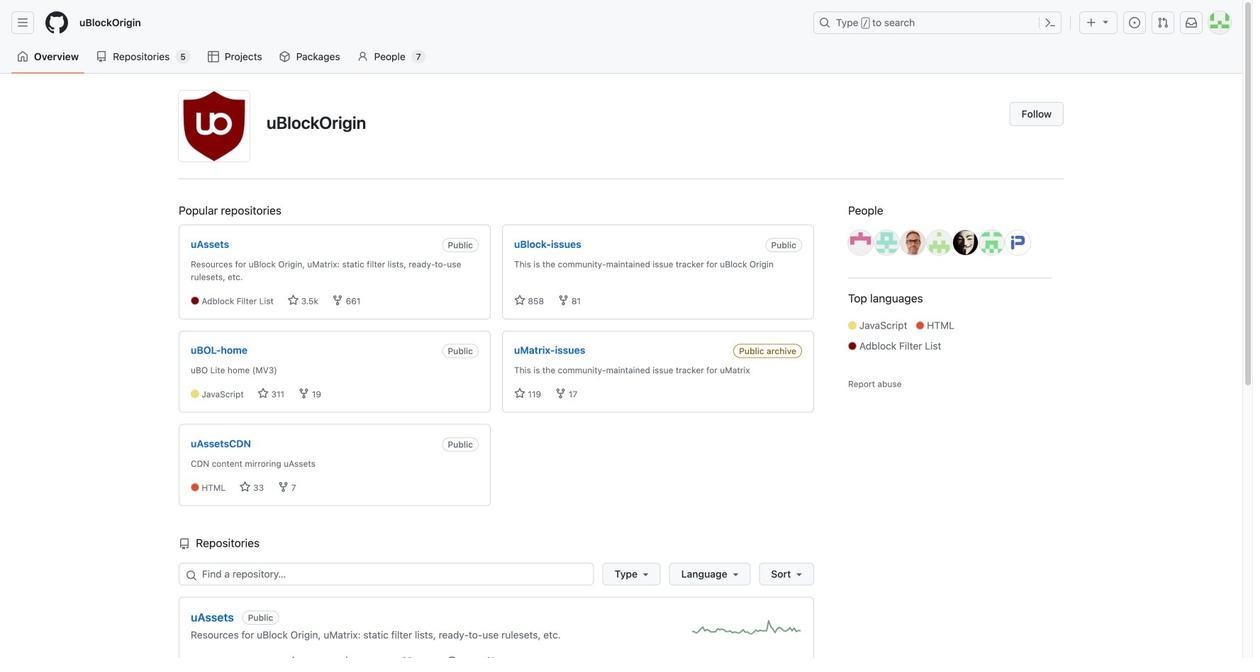 Task type: vqa. For each thing, say whether or not it's contained in the screenshot.
@STEPHENHAWK8054 image
yes



Task type: locate. For each thing, give the bounding box(es) containing it.
0 horizontal spatial stars image
[[239, 482, 251, 493]]

package image
[[279, 51, 291, 62]]

1 vertical spatial stars image
[[514, 388, 526, 400]]

@stephenhawk8054 image
[[980, 231, 1004, 255]]

git pull request image
[[1158, 17, 1169, 28]]

forks image
[[558, 295, 569, 306], [298, 388, 310, 400], [555, 388, 566, 400], [278, 482, 289, 493]]

stars image
[[287, 295, 299, 306], [514, 388, 526, 400], [239, 482, 251, 493]]

forks image
[[332, 295, 343, 306]]

0 vertical spatial stars image
[[287, 295, 299, 306]]

Find a repository… search field
[[179, 564, 594, 586]]

table image
[[208, 51, 219, 62]]

0 horizontal spatial repo image
[[96, 51, 107, 62]]

@masterkia image
[[953, 231, 978, 255]]

past year of activity element
[[692, 621, 802, 646]]

1 horizontal spatial stars image
[[514, 295, 526, 306]]

Follow uBlockOrigin submit
[[1010, 102, 1064, 126]]

issue opened image
[[1129, 17, 1141, 28]]

@pgl image
[[901, 231, 926, 255]]

repo image
[[96, 51, 107, 62], [179, 539, 190, 550]]

stars image
[[514, 295, 526, 306], [258, 388, 269, 400]]

triangle down image
[[1100, 16, 1112, 27]]

@piquark6046 image
[[1006, 231, 1031, 255]]

0 horizontal spatial stars image
[[258, 388, 269, 400]]

star image
[[287, 657, 299, 659]]

git pull request image
[[486, 657, 498, 659]]

None search field
[[179, 564, 814, 586]]

fork image
[[402, 657, 413, 659]]

law image
[[341, 657, 352, 659]]

home image
[[17, 51, 28, 62]]

1 vertical spatial repo image
[[179, 539, 190, 550]]

0 vertical spatial repo image
[[96, 51, 107, 62]]

2 horizontal spatial stars image
[[514, 388, 526, 400]]



Task type: describe. For each thing, give the bounding box(es) containing it.
1 horizontal spatial repo image
[[179, 539, 190, 550]]

issue opened image
[[447, 657, 458, 659]]

1 vertical spatial stars image
[[258, 388, 269, 400]]

person image
[[357, 51, 369, 62]]

homepage image
[[45, 11, 68, 34]]

@gorhill image
[[848, 231, 873, 255]]

0 vertical spatial stars image
[[514, 295, 526, 306]]

@ublockorigin image
[[179, 91, 250, 162]]

2 vertical spatial stars image
[[239, 482, 251, 493]]

@peace2000 image
[[927, 231, 952, 255]]

past year of activity image
[[692, 621, 802, 642]]

plus image
[[1086, 17, 1097, 28]]

notifications image
[[1186, 17, 1197, 28]]

1 horizontal spatial stars image
[[287, 295, 299, 306]]

search image
[[186, 571, 197, 582]]

@gwarser image
[[875, 231, 899, 255]]

command palette image
[[1045, 17, 1056, 28]]



